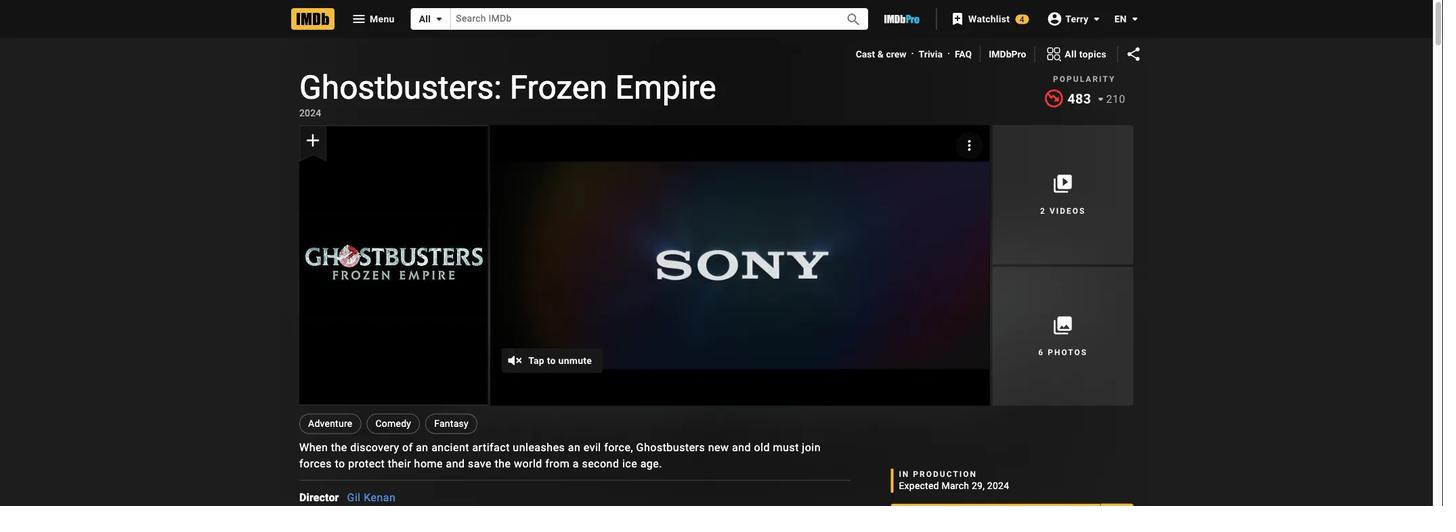 Task type: vqa. For each thing, say whether or not it's contained in the screenshot.
the IMDbPro
yes



Task type: describe. For each thing, give the bounding box(es) containing it.
2 videos button
[[992, 125, 1134, 264]]

&
[[877, 48, 884, 60]]

Search IMDb text field
[[451, 8, 830, 30]]

artifact
[[472, 442, 510, 455]]

all topics
[[1065, 48, 1107, 59]]

protect
[[348, 458, 385, 471]]

all for all
[[419, 13, 431, 24]]

tap
[[528, 355, 544, 366]]

adventure
[[308, 419, 352, 430]]

from
[[545, 458, 570, 471]]

when the discovery of an ancient artifact unleashes an evil force, ghostbusters new and old must join forces to protect their home and save the world from a second ice age.
[[299, 442, 821, 471]]

videos
[[1050, 206, 1086, 216]]

menu button
[[340, 8, 405, 30]]

home
[[414, 458, 443, 471]]

forces
[[299, 458, 332, 471]]

save
[[468, 458, 492, 471]]

empire
[[615, 68, 716, 106]]

ghostbusters: frozen empire 2024
[[299, 68, 716, 119]]

world
[[514, 458, 542, 471]]

faq button
[[955, 47, 972, 61]]

when
[[299, 442, 328, 455]]

tap to unmute button
[[501, 349, 603, 374]]

imdbpro button
[[989, 47, 1026, 61]]

watchlist image
[[949, 11, 966, 27]]

evil
[[584, 442, 601, 455]]

cast
[[856, 48, 875, 60]]

2 videos
[[1040, 206, 1086, 216]]

210
[[1106, 93, 1126, 106]]

1 horizontal spatial the
[[495, 458, 511, 471]]

discovery
[[350, 442, 399, 455]]

2024 inside ghostbusters: frozen empire 2024
[[299, 107, 321, 119]]

submit search image
[[845, 11, 862, 28]]

account circle image
[[1046, 11, 1063, 27]]

4
[[1020, 15, 1025, 24]]

none field inside all search field
[[451, 8, 830, 30]]

video player application
[[490, 125, 990, 406]]

2 an from the left
[[568, 442, 581, 455]]

imdbpro
[[989, 48, 1026, 60]]

ghostbusters
[[636, 442, 705, 455]]

must
[[773, 442, 799, 455]]

trivia
[[919, 48, 943, 60]]

of
[[402, 442, 413, 455]]

en button
[[1104, 7, 1143, 31]]

483
[[1068, 91, 1091, 107]]

29,
[[972, 481, 985, 492]]

adventure button
[[299, 414, 361, 435]]

terry button
[[1040, 7, 1105, 31]]

topics
[[1079, 48, 1107, 59]]

arrow drop down image
[[1093, 91, 1109, 107]]

march
[[942, 481, 969, 492]]

watchlist
[[968, 13, 1010, 24]]

expected
[[899, 481, 939, 492]]

2024 button
[[299, 106, 321, 120]]

terry
[[1065, 13, 1089, 24]]

0 vertical spatial and
[[732, 442, 751, 455]]

comedy
[[375, 419, 411, 430]]

crew
[[886, 48, 906, 60]]

6
[[1038, 348, 1044, 358]]

0 horizontal spatial and
[[446, 458, 465, 471]]

gil kenan button
[[347, 492, 396, 505]]

arrow drop down image for all
[[431, 11, 447, 27]]

frozen
[[510, 68, 607, 106]]

faq
[[955, 48, 972, 60]]

all button
[[411, 8, 451, 30]]

to inside button
[[547, 355, 556, 366]]

age.
[[640, 458, 662, 471]]

menu image
[[351, 11, 367, 27]]

unleashes
[[513, 442, 565, 455]]



Task type: locate. For each thing, give the bounding box(es) containing it.
cast & crew
[[856, 48, 906, 60]]

an up the a
[[568, 442, 581, 455]]

all right "categories" "image" at the right top of page
[[1065, 48, 1077, 59]]

new
[[708, 442, 729, 455]]

0 vertical spatial the
[[331, 442, 347, 455]]

arrow drop down image up share on social media image
[[1127, 11, 1143, 27]]

popularity
[[1053, 74, 1116, 84]]

watch official teaser trailer element
[[490, 125, 990, 406]]

en
[[1114, 13, 1127, 24]]

join
[[802, 442, 821, 455]]

when the discovery of an ancient artifact unleashes an evil force, ghostbusters new and old must join forces to protect their home and save the world from a second ice age. image
[[490, 125, 990, 406]]

all inside button
[[1065, 48, 1077, 59]]

0 horizontal spatial an
[[416, 442, 428, 455]]

arrow drop down image left en
[[1089, 11, 1105, 27]]

1 vertical spatial 2024
[[987, 481, 1009, 492]]

all
[[419, 13, 431, 24], [1065, 48, 1077, 59]]

ghostbusters: frozen empire (2024) image
[[299, 126, 488, 405]]

2 horizontal spatial arrow drop down image
[[1127, 11, 1143, 27]]

and
[[732, 442, 751, 455], [446, 458, 465, 471]]

share on social media image
[[1126, 46, 1142, 62]]

1 horizontal spatial an
[[568, 442, 581, 455]]

old
[[754, 442, 770, 455]]

kenan
[[364, 492, 396, 505]]

ghostbusters:
[[299, 68, 502, 106]]

all inside button
[[419, 13, 431, 24]]

6 photos
[[1038, 348, 1088, 358]]

director
[[299, 492, 339, 504]]

to inside when the discovery of an ancient artifact unleashes an evil force, ghostbusters new and old must join forces to protect their home and save the world from a second ice age.
[[335, 458, 345, 471]]

group
[[299, 125, 488, 406]]

production
[[913, 470, 977, 479]]

all topics button
[[1035, 43, 1117, 65]]

the down artifact
[[495, 458, 511, 471]]

None field
[[451, 8, 830, 30]]

to right tap
[[547, 355, 556, 366]]

all right "menu"
[[419, 13, 431, 24]]

video autoplay preference image
[[961, 137, 978, 154]]

an right of
[[416, 442, 428, 455]]

0 horizontal spatial to
[[335, 458, 345, 471]]

2
[[1040, 206, 1046, 216]]

gil
[[347, 492, 361, 505]]

home image
[[291, 8, 335, 30]]

tap to unmute group
[[490, 125, 990, 406]]

6 photos button
[[992, 267, 1134, 406]]

1 vertical spatial to
[[335, 458, 345, 471]]

gil kenan
[[347, 492, 396, 505]]

trivia button
[[919, 47, 943, 61]]

the down adventure 'button'
[[331, 442, 347, 455]]

comedy button
[[367, 414, 420, 435]]

ancient
[[431, 442, 469, 455]]

1 an from the left
[[416, 442, 428, 455]]

1 horizontal spatial and
[[732, 442, 751, 455]]

All search field
[[411, 8, 868, 30]]

1 vertical spatial the
[[495, 458, 511, 471]]

an
[[416, 442, 428, 455], [568, 442, 581, 455]]

tap to unmute
[[528, 355, 592, 366]]

in production expected march 29, 2024
[[899, 470, 1009, 492]]

cast & crew button
[[856, 47, 906, 61]]

see full cast and crew element
[[299, 490, 347, 506]]

force,
[[604, 442, 633, 455]]

and left "old" on the right bottom of page
[[732, 442, 751, 455]]

a
[[573, 458, 579, 471]]

1 horizontal spatial arrow drop down image
[[1089, 11, 1105, 27]]

0 horizontal spatial arrow drop down image
[[431, 11, 447, 27]]

photos
[[1048, 348, 1088, 358]]

arrow drop down image right "menu"
[[431, 11, 447, 27]]

and down ancient
[[446, 458, 465, 471]]

1 horizontal spatial to
[[547, 355, 556, 366]]

arrow drop down image for en
[[1127, 11, 1143, 27]]

0 vertical spatial all
[[419, 13, 431, 24]]

0 vertical spatial to
[[547, 355, 556, 366]]

the
[[331, 442, 347, 455], [495, 458, 511, 471]]

2024 inside 'in production expected march 29, 2024'
[[987, 481, 1009, 492]]

1 vertical spatial and
[[446, 458, 465, 471]]

1 vertical spatial all
[[1065, 48, 1077, 59]]

to right forces
[[335, 458, 345, 471]]

second
[[582, 458, 619, 471]]

arrow drop down image inside all button
[[431, 11, 447, 27]]

all for all topics
[[1065, 48, 1077, 59]]

arrow drop down image
[[1089, 11, 1105, 27], [431, 11, 447, 27], [1127, 11, 1143, 27]]

0 vertical spatial 2024
[[299, 107, 321, 119]]

to
[[547, 355, 556, 366], [335, 458, 345, 471]]

in
[[899, 470, 910, 479]]

1 horizontal spatial all
[[1065, 48, 1077, 59]]

0 horizontal spatial all
[[419, 13, 431, 24]]

arrow drop down image inside en button
[[1127, 11, 1143, 27]]

1 horizontal spatial 2024
[[987, 481, 1009, 492]]

0 horizontal spatial the
[[331, 442, 347, 455]]

their
[[388, 458, 411, 471]]

unmute
[[558, 355, 592, 366]]

fantasy
[[434, 419, 469, 430]]

ice
[[622, 458, 637, 471]]

categories image
[[1046, 46, 1062, 62]]

2024
[[299, 107, 321, 119], [987, 481, 1009, 492]]

fantasy button
[[425, 414, 477, 435]]

0 horizontal spatial 2024
[[299, 107, 321, 119]]

volume off image
[[507, 353, 523, 369]]

menu
[[370, 13, 395, 24]]



